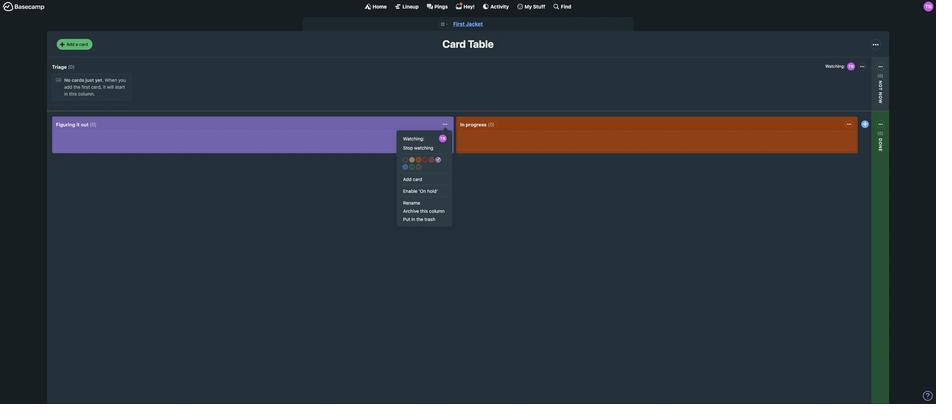 Task type: vqa. For each thing, say whether or not it's contained in the screenshot.
'SOMEONE'S ACTIVITY'
no



Task type: describe. For each thing, give the bounding box(es) containing it.
when
[[105, 78, 117, 83]]

no
[[64, 78, 70, 83]]

my
[[525, 3, 532, 9]]

0 vertical spatial card
[[79, 42, 88, 47]]

0 vertical spatial watching:
[[825, 64, 845, 69]]

pings button
[[427, 3, 448, 10]]

(0) right progress
[[488, 122, 495, 128]]

first
[[453, 21, 465, 27]]

color it white image
[[403, 157, 408, 163]]

2 vertical spatial watching:
[[839, 144, 860, 149]]

hey! button
[[456, 2, 475, 10]]

will
[[107, 84, 114, 90]]

main element
[[0, 0, 936, 13]]

color it pink image
[[429, 157, 434, 163]]

2 o from the top
[[878, 96, 884, 99]]

in
[[64, 91, 68, 97]]

color it blue image
[[403, 165, 408, 170]]

1 vertical spatial card
[[413, 177, 422, 182]]

the
[[73, 84, 80, 90]]

color it green image
[[409, 165, 415, 170]]

d
[[878, 138, 884, 142]]

(0) up d
[[878, 131, 884, 136]]

1 vertical spatial watching:
[[403, 136, 424, 142]]

table
[[468, 38, 494, 50]]

(0) right out at the top of page
[[90, 122, 97, 128]]

w
[[878, 99, 884, 104]]

first jacket link
[[453, 21, 483, 27]]

add for add a card
[[67, 42, 74, 47]]

card,
[[91, 84, 102, 90]]

d o n e
[[878, 138, 884, 152]]

color it yellow image
[[409, 157, 415, 163]]

(0) up n
[[878, 73, 884, 78]]

first
[[82, 84, 90, 90]]

tyler black image
[[438, 134, 447, 143]]

in progress (0)
[[460, 122, 495, 128]]

this
[[69, 91, 77, 97]]

1 vertical spatial it
[[76, 122, 80, 128]]

you
[[118, 78, 126, 83]]

my stuff button
[[517, 3, 545, 10]]

first jacket
[[453, 21, 483, 27]]

lineup link
[[395, 3, 419, 10]]

card table
[[443, 38, 494, 50]]

progress
[[466, 122, 487, 128]]

.
[[102, 78, 104, 83]]

0 horizontal spatial tyler black image
[[847, 62, 856, 71]]

find button
[[553, 3, 571, 10]]

color it brown image
[[416, 165, 421, 170]]

e
[[878, 149, 884, 152]]



Task type: locate. For each thing, give the bounding box(es) containing it.
0 vertical spatial n
[[878, 92, 884, 96]]

card
[[79, 42, 88, 47], [413, 177, 422, 182]]

out
[[81, 122, 89, 128]]

card
[[443, 38, 466, 50]]

color it red image
[[423, 157, 428, 163]]

it
[[103, 84, 106, 90], [76, 122, 80, 128]]

n o t n o w
[[878, 81, 884, 104]]

add left a
[[67, 42, 74, 47]]

0 vertical spatial it
[[103, 84, 106, 90]]

my stuff
[[525, 3, 545, 9]]

n down the t
[[878, 92, 884, 96]]

triage
[[52, 64, 67, 70]]

t
[[878, 88, 884, 91]]

1 horizontal spatial add
[[403, 177, 412, 182]]

rename link
[[402, 199, 447, 207]]

. when you add the first card, it will start in this column.
[[64, 78, 126, 97]]

1 horizontal spatial tyler black image
[[924, 2, 934, 11]]

it left will
[[103, 84, 106, 90]]

add a card
[[67, 42, 88, 47]]

add down color it blue image
[[403, 177, 412, 182]]

n down d
[[878, 145, 884, 149]]

add
[[64, 84, 72, 90]]

no cards just yet
[[64, 78, 102, 83]]

yet
[[95, 78, 102, 83]]

color it orange image
[[416, 157, 421, 163]]

jacket
[[466, 21, 483, 27]]

stuff
[[533, 3, 545, 9]]

1 vertical spatial n
[[878, 145, 884, 149]]

cards
[[72, 78, 84, 83]]

o
[[878, 84, 884, 88], [878, 96, 884, 99], [878, 142, 884, 145]]

1 vertical spatial add
[[403, 177, 412, 182]]

in
[[460, 122, 465, 128]]

just
[[85, 78, 94, 83]]

color it purple image
[[436, 157, 441, 163]]

add
[[67, 42, 74, 47], [403, 177, 412, 182]]

1 vertical spatial tyler black image
[[847, 62, 856, 71]]

card down color it brown icon
[[413, 177, 422, 182]]

it left out at the top of page
[[76, 122, 80, 128]]

hey!
[[464, 3, 475, 9]]

figuring
[[56, 122, 75, 128]]

o down the t
[[878, 96, 884, 99]]

add card
[[403, 177, 422, 182]]

None submit
[[837, 94, 883, 102], [402, 144, 447, 152], [837, 152, 883, 160], [402, 187, 447, 195], [402, 207, 447, 215], [402, 215, 447, 224], [837, 94, 883, 102], [402, 144, 447, 152], [837, 152, 883, 160], [402, 187, 447, 195], [402, 207, 447, 215], [402, 215, 447, 224]]

o for n o t n o w
[[878, 84, 884, 88]]

triage link
[[52, 64, 67, 70]]

home
[[373, 3, 387, 9]]

1 n from the top
[[878, 92, 884, 96]]

activity link
[[483, 3, 509, 10]]

0 horizontal spatial card
[[79, 42, 88, 47]]

card right a
[[79, 42, 88, 47]]

a
[[76, 42, 78, 47]]

column.
[[78, 91, 95, 97]]

switch accounts image
[[3, 2, 45, 12]]

(0) right triage link
[[68, 64, 75, 70]]

tyler black image
[[924, 2, 934, 11], [847, 62, 856, 71]]

watching:
[[825, 64, 845, 69], [403, 136, 424, 142], [839, 144, 860, 149]]

triage (0)
[[52, 64, 75, 70]]

(0)
[[68, 64, 75, 70], [878, 73, 884, 78], [90, 122, 97, 128], [488, 122, 495, 128], [878, 131, 884, 136]]

0 horizontal spatial add
[[67, 42, 74, 47]]

add for add card
[[403, 177, 412, 182]]

1 vertical spatial o
[[878, 96, 884, 99]]

1 horizontal spatial card
[[413, 177, 422, 182]]

figuring it out link
[[56, 122, 89, 128]]

add a card link
[[57, 39, 93, 50]]

figuring it out (0)
[[56, 122, 97, 128]]

option group
[[402, 156, 447, 172]]

0 vertical spatial tyler black image
[[924, 2, 934, 11]]

activity
[[491, 3, 509, 9]]

pings
[[435, 3, 448, 9]]

0 vertical spatial add
[[67, 42, 74, 47]]

o for d o n e
[[878, 142, 884, 145]]

n
[[878, 81, 884, 84]]

home link
[[365, 3, 387, 10]]

add card link
[[402, 175, 447, 184]]

2 vertical spatial o
[[878, 142, 884, 145]]

0 horizontal spatial it
[[76, 122, 80, 128]]

1 horizontal spatial it
[[103, 84, 106, 90]]

o up e
[[878, 142, 884, 145]]

in progress link
[[460, 122, 487, 128]]

rename
[[403, 200, 420, 206]]

0 vertical spatial o
[[878, 84, 884, 88]]

2 n from the top
[[878, 145, 884, 149]]

1 o from the top
[[878, 84, 884, 88]]

n
[[878, 92, 884, 96], [878, 145, 884, 149]]

start
[[115, 84, 125, 90]]

o up 'w'
[[878, 84, 884, 88]]

find
[[561, 3, 571, 9]]

3 o from the top
[[878, 142, 884, 145]]

it inside . when you add the first card, it will start in this column.
[[103, 84, 106, 90]]

lineup
[[403, 3, 419, 9]]



